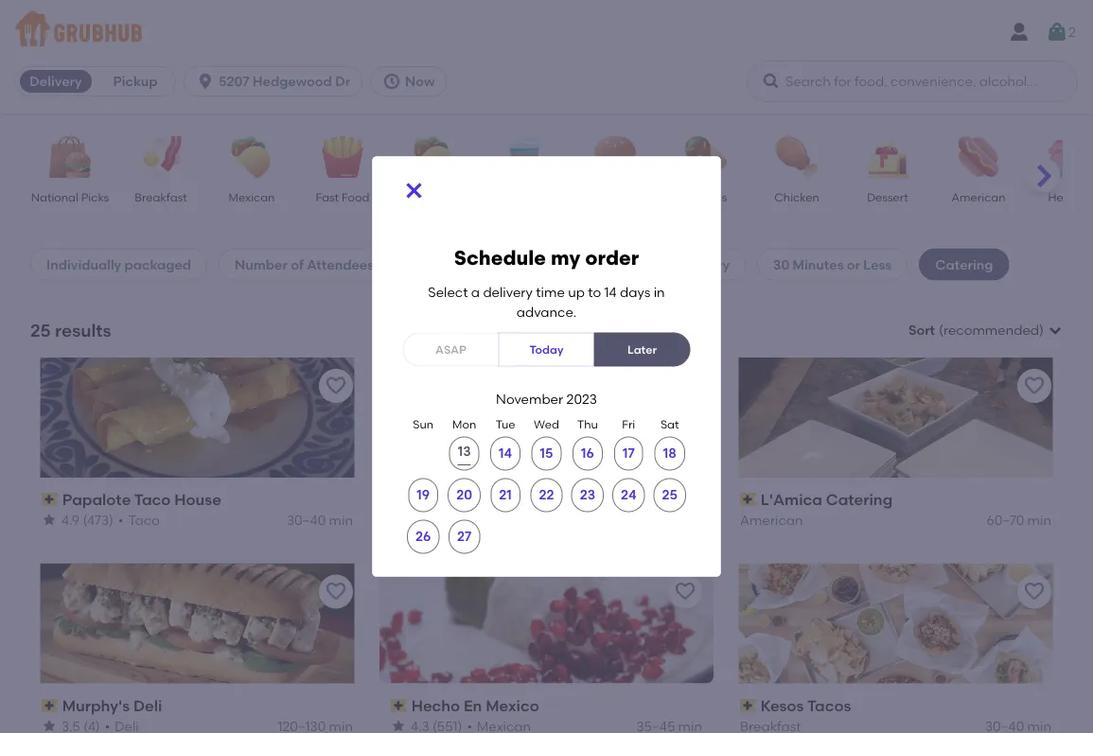 Task type: locate. For each thing, give the bounding box(es) containing it.
in
[[654, 285, 665, 301]]

svg image
[[1046, 21, 1069, 44], [196, 72, 215, 91], [383, 72, 402, 91], [762, 72, 781, 91], [403, 180, 426, 202]]

catering right l'amica
[[826, 491, 893, 509]]

save this restaurant button for hecho en mexico
[[668, 575, 703, 609]]

30–40
[[287, 512, 326, 528]]

0 vertical spatial american
[[952, 190, 1006, 204]]

attendees
[[307, 256, 374, 273]]

minutes
[[793, 256, 844, 273]]

0 vertical spatial 14
[[605, 285, 617, 301]]

american down l'amica
[[740, 512, 804, 528]]

breakfast
[[135, 190, 187, 204]]

1 horizontal spatial subscription pass image
[[391, 493, 408, 507]]

mexican image
[[219, 136, 285, 178]]

bamboo bistro (south) link
[[391, 489, 703, 511]]

papalote
[[62, 491, 131, 509]]

dr
[[335, 73, 350, 89]]

save this restaurant button for murphy's deli
[[319, 575, 353, 609]]

tue
[[496, 417, 515, 431]]

30–40 min
[[287, 512, 353, 528]]

0 horizontal spatial tacos
[[418, 190, 450, 204]]

star icon image for murphy's
[[42, 719, 57, 734]]

fast food
[[316, 190, 370, 204]]

0 horizontal spatial subscription pass image
[[42, 700, 58, 713]]

0 horizontal spatial catering
[[826, 491, 893, 509]]

save this restaurant image for murphy's deli
[[325, 581, 347, 604]]

a
[[471, 285, 480, 301]]

1 horizontal spatial •
[[475, 512, 480, 528]]

delivery button
[[16, 66, 96, 97]]

24 button
[[613, 478, 645, 513]]

$0
[[659, 256, 675, 273]]

now
[[405, 73, 435, 89]]

thu
[[578, 417, 598, 431]]

up
[[568, 285, 585, 301]]

packaged
[[125, 256, 191, 273]]

national picks
[[31, 190, 109, 204]]

1 horizontal spatial catering
[[936, 256, 994, 273]]

subscription pass image for papalote taco house
[[42, 493, 58, 507]]

subscription pass image for hecho en mexico
[[391, 700, 408, 713]]

0 horizontal spatial delivery
[[30, 73, 82, 89]]

25
[[30, 320, 51, 341], [662, 487, 678, 503]]

1 horizontal spatial min
[[1028, 512, 1052, 528]]

save this restaurant button for l'amica catering
[[1018, 369, 1052, 403]]

25 for 25 results
[[30, 320, 51, 341]]

save this restaurant button
[[319, 369, 353, 403], [668, 369, 703, 403], [1018, 369, 1052, 403], [319, 575, 353, 609], [668, 575, 703, 609], [1018, 575, 1052, 609]]

american
[[952, 190, 1006, 204], [740, 512, 804, 528]]

60–70 min
[[987, 512, 1052, 528]]

1 horizontal spatial subscription pass image
[[391, 700, 408, 713]]

21
[[499, 487, 512, 503]]

svg image inside 5207 hedgewood dr button
[[196, 72, 215, 91]]

hecho en mexico link
[[391, 696, 703, 717]]

15
[[540, 446, 553, 462]]

star icon image for bamboo
[[391, 513, 406, 528]]

tacos down the tacos image
[[418, 190, 450, 204]]

0 horizontal spatial american
[[740, 512, 804, 528]]

1 horizontal spatial 14
[[605, 285, 617, 301]]

0 vertical spatial taco
[[134, 491, 171, 509]]

delivery right $0
[[678, 256, 730, 273]]

1 vertical spatial taco
[[128, 512, 160, 528]]

national
[[31, 190, 78, 204]]

25 inside button
[[662, 487, 678, 503]]

sun
[[413, 417, 434, 431]]

min for papalote taco house
[[329, 512, 353, 528]]

chicken
[[775, 190, 820, 204]]

delivery
[[483, 285, 533, 301]]

26
[[416, 529, 431, 545]]

subscription pass image inside kesos tacos link
[[740, 700, 757, 713]]

2 • from the left
[[475, 512, 480, 528]]

subscription pass image left murphy's
[[42, 700, 58, 713]]

0 horizontal spatial •
[[118, 512, 124, 528]]

star icon image
[[42, 513, 57, 528], [391, 513, 406, 528], [42, 719, 57, 734], [391, 719, 406, 734]]

subscription pass image inside hecho en mexico link
[[391, 700, 408, 713]]

less
[[864, 256, 892, 273]]

1 vertical spatial delivery
[[678, 256, 730, 273]]

2 min from the left
[[1028, 512, 1052, 528]]

dessert image
[[855, 136, 921, 178]]

0 horizontal spatial min
[[329, 512, 353, 528]]

stars
[[448, 256, 481, 273]]

4.9
[[62, 512, 80, 528]]

offers
[[576, 256, 616, 273]]

to
[[588, 285, 601, 301]]

0 horizontal spatial 14
[[499, 446, 512, 462]]

subscription pass image left hecho
[[391, 700, 408, 713]]

25 up 15–25
[[662, 487, 678, 503]]

asap button
[[403, 333, 499, 367]]

• right '(473)'
[[118, 512, 124, 528]]

svg image inside 2 button
[[1046, 21, 1069, 44]]

min
[[329, 512, 353, 528], [1028, 512, 1052, 528]]

svg image for 5207 hedgewood dr
[[196, 72, 215, 91]]

0 horizontal spatial 25
[[30, 320, 51, 341]]

60–70
[[987, 512, 1025, 528]]

22 button
[[531, 478, 563, 513]]

4.2 (1885)
[[411, 512, 470, 528]]

1 • from the left
[[118, 512, 124, 528]]

• for bamboo
[[475, 512, 480, 528]]

subscription pass image inside "murphy's deli" link
[[42, 700, 58, 713]]

0 vertical spatial delivery
[[30, 73, 82, 89]]

coffee and tea image
[[491, 136, 558, 178]]

delivery inside "button"
[[30, 73, 82, 89]]

star icon image for papalote
[[42, 513, 57, 528]]

min for l'amica catering
[[1028, 512, 1052, 528]]

subscription pass image inside bamboo bistro (south) link
[[391, 493, 408, 507]]

0 vertical spatial catering
[[936, 256, 994, 273]]

23 button
[[572, 478, 604, 513]]

1 vertical spatial catering
[[826, 491, 893, 509]]

svg image inside now button
[[383, 72, 402, 91]]

subscription pass image
[[42, 493, 58, 507], [740, 493, 757, 507], [391, 700, 408, 713]]

5207 hedgewood dr button
[[184, 66, 370, 97]]

subscription pass image left kesos in the bottom of the page
[[740, 700, 757, 713]]

subscription pass image
[[391, 493, 408, 507], [42, 700, 58, 713], [740, 700, 757, 713]]

• chinese
[[475, 512, 537, 528]]

hecho en mexico
[[412, 697, 539, 716]]

kesos
[[761, 697, 804, 716]]

save this restaurant button for kesos tacos
[[1018, 575, 1052, 609]]

subscription pass image left 19 button on the bottom left of the page
[[391, 493, 408, 507]]

delivery up 'national picks' 'image'
[[30, 73, 82, 89]]

hedgewood
[[253, 73, 332, 89]]

american down american image
[[952, 190, 1006, 204]]

today
[[530, 343, 564, 356]]

subscription pass image inside papalote taco house link
[[42, 493, 58, 507]]

save this restaurant image for kesos tacos
[[1024, 581, 1046, 604]]

subscription pass image left l'amica
[[740, 493, 757, 507]]

svg image
[[378, 257, 393, 272]]

fri
[[622, 417, 636, 431]]

1 vertical spatial american
[[740, 512, 804, 528]]

l'amica catering link
[[740, 489, 1052, 511]]

l'amica
[[761, 491, 823, 509]]

l'amica catering
[[761, 491, 893, 509]]

• right (1885)
[[475, 512, 480, 528]]

subscription pass image left papalote
[[42, 493, 58, 507]]

time
[[536, 285, 565, 301]]

taco for papalote
[[134, 491, 171, 509]]

0 vertical spatial tacos
[[418, 190, 450, 204]]

select
[[428, 285, 468, 301]]

svg image for 2
[[1046, 21, 1069, 44]]

• for papalote
[[118, 512, 124, 528]]

2 horizontal spatial subscription pass image
[[740, 493, 757, 507]]

bistro
[[479, 491, 522, 509]]

1 vertical spatial tacos
[[808, 697, 852, 716]]

chicken image
[[764, 136, 830, 178]]

taco down the papalote taco house
[[128, 512, 160, 528]]

mon
[[453, 417, 477, 431]]

american image
[[946, 136, 1012, 178]]

14 inside select a delivery time up to 14 days in advance.
[[605, 285, 617, 301]]

25 left results
[[30, 320, 51, 341]]

save this restaurant image for papalote taco house
[[325, 375, 347, 397]]

house
[[174, 491, 221, 509]]

1 horizontal spatial 25
[[662, 487, 678, 503]]

wed
[[534, 417, 559, 431]]

1 min from the left
[[329, 512, 353, 528]]

14 down tue
[[499, 446, 512, 462]]

tacos right kesos in the bottom of the page
[[808, 697, 852, 716]]

cell
[[444, 437, 485, 471]]

subscription pass image inside l'amica catering link
[[740, 493, 757, 507]]

delivery
[[30, 73, 82, 89], [678, 256, 730, 273]]

save this restaurant image
[[1024, 375, 1046, 397], [674, 581, 697, 604], [1024, 581, 1046, 604]]

save this restaurant image
[[325, 375, 347, 397], [674, 375, 697, 397], [325, 581, 347, 604]]

20
[[457, 487, 473, 503]]

subscription pass image for kesos tacos
[[740, 700, 757, 713]]

min right 30–40
[[329, 512, 353, 528]]

14 right to
[[605, 285, 617, 301]]

1 vertical spatial 14
[[499, 446, 512, 462]]

0 horizontal spatial subscription pass image
[[42, 493, 58, 507]]

0 vertical spatial 25
[[30, 320, 51, 341]]

27 button
[[449, 520, 480, 554]]

national picks image
[[37, 136, 103, 178]]

1 horizontal spatial american
[[952, 190, 1006, 204]]

save this restaurant image for hecho en mexico
[[674, 581, 697, 604]]

2 horizontal spatial subscription pass image
[[740, 700, 757, 713]]

taco up "• taco"
[[134, 491, 171, 509]]

min right the 60–70
[[1028, 512, 1052, 528]]

18
[[664, 446, 677, 462]]

27
[[457, 529, 472, 545]]

catering right less
[[936, 256, 994, 273]]

1 vertical spatial 25
[[662, 487, 678, 503]]

tacos
[[418, 190, 450, 204], [808, 697, 852, 716]]



Task type: describe. For each thing, give the bounding box(es) containing it.
4.9 (473)
[[62, 512, 114, 528]]

pickup button
[[96, 66, 175, 97]]

2 button
[[1046, 15, 1077, 49]]

fast
[[316, 190, 339, 204]]

mexican
[[229, 190, 275, 204]]

16 button
[[573, 437, 603, 471]]

healthy
[[1049, 190, 1091, 204]]

picks
[[81, 190, 109, 204]]

papalote taco house
[[62, 491, 221, 509]]

1 horizontal spatial tacos
[[808, 697, 852, 716]]

burritos image
[[673, 136, 740, 178]]

bamboo bistro (south)
[[412, 491, 580, 509]]

number of attendees
[[235, 256, 374, 273]]

17 button
[[615, 437, 644, 471]]

15 button
[[532, 437, 562, 471]]

subscription pass image for bamboo bistro (south)
[[391, 493, 408, 507]]

number
[[235, 256, 288, 273]]

en
[[464, 697, 482, 716]]

bamboo
[[412, 491, 475, 509]]

breakfast image
[[128, 136, 194, 178]]

days
[[620, 285, 651, 301]]

25 results
[[30, 320, 111, 341]]

19
[[417, 487, 430, 503]]

subscription pass image for murphy's deli
[[42, 700, 58, 713]]

16
[[581, 446, 594, 462]]

17
[[623, 446, 635, 462]]

order
[[585, 246, 639, 270]]

2023
[[567, 391, 597, 407]]

up
[[513, 256, 532, 273]]

murphy's
[[62, 697, 130, 716]]

of
[[291, 256, 304, 273]]

5207
[[219, 73, 249, 89]]

• taco
[[118, 512, 160, 528]]

4.2
[[411, 512, 429, 528]]

deli
[[133, 697, 162, 716]]

tacos image
[[401, 136, 467, 178]]

later button
[[594, 333, 691, 367]]

advance.
[[517, 304, 577, 320]]

(south)
[[525, 491, 580, 509]]

hamburgers image
[[582, 136, 649, 178]]

sat
[[661, 417, 679, 431]]

murphy's deli link
[[42, 696, 353, 717]]

22
[[539, 487, 554, 503]]

mexico
[[486, 697, 539, 716]]

save this restaurant image for l'amica catering
[[1024, 375, 1046, 397]]

24
[[621, 487, 637, 503]]

chinese
[[485, 512, 537, 528]]

14 inside button
[[499, 446, 512, 462]]

30 minutes or less
[[774, 256, 892, 273]]

pickup
[[113, 73, 158, 89]]

save this restaurant button for papalote taco house
[[319, 369, 353, 403]]

19 button
[[408, 478, 439, 513]]

main navigation navigation
[[0, 0, 1094, 114]]

murphy's deli
[[62, 697, 162, 716]]

results
[[55, 320, 111, 341]]

15–25
[[640, 512, 675, 528]]

papalote taco house link
[[42, 489, 353, 511]]

select a delivery time up to 14 days in advance.
[[428, 285, 665, 320]]

november 2023
[[496, 391, 597, 407]]

burritos
[[685, 190, 727, 204]]

18 button
[[655, 437, 685, 471]]

now button
[[370, 66, 455, 97]]

kesos tacos
[[761, 697, 852, 716]]

schedule my order
[[454, 246, 639, 270]]

svg image for now
[[383, 72, 402, 91]]

26 button
[[407, 520, 440, 554]]

fast food image
[[310, 136, 376, 178]]

subscription pass image for l'amica catering
[[740, 493, 757, 507]]

individually
[[46, 256, 121, 273]]

25 for 25
[[662, 487, 678, 503]]

hecho
[[412, 697, 460, 716]]

dessert
[[868, 190, 909, 204]]

14 button
[[490, 437, 521, 471]]

20 button
[[448, 478, 481, 513]]

(1885)
[[432, 512, 470, 528]]

5207 hedgewood dr
[[219, 73, 350, 89]]

2
[[1069, 24, 1077, 40]]

or
[[847, 256, 861, 273]]

(473)
[[83, 512, 114, 528]]

november
[[496, 391, 564, 407]]

today button
[[499, 333, 595, 367]]

4
[[437, 256, 445, 273]]

star icon image for hecho
[[391, 719, 406, 734]]

taco for •
[[128, 512, 160, 528]]

individually packaged
[[46, 256, 191, 273]]

25 button
[[654, 478, 686, 513]]

1 horizontal spatial delivery
[[678, 256, 730, 273]]



Task type: vqa. For each thing, say whether or not it's contained in the screenshot.
5
no



